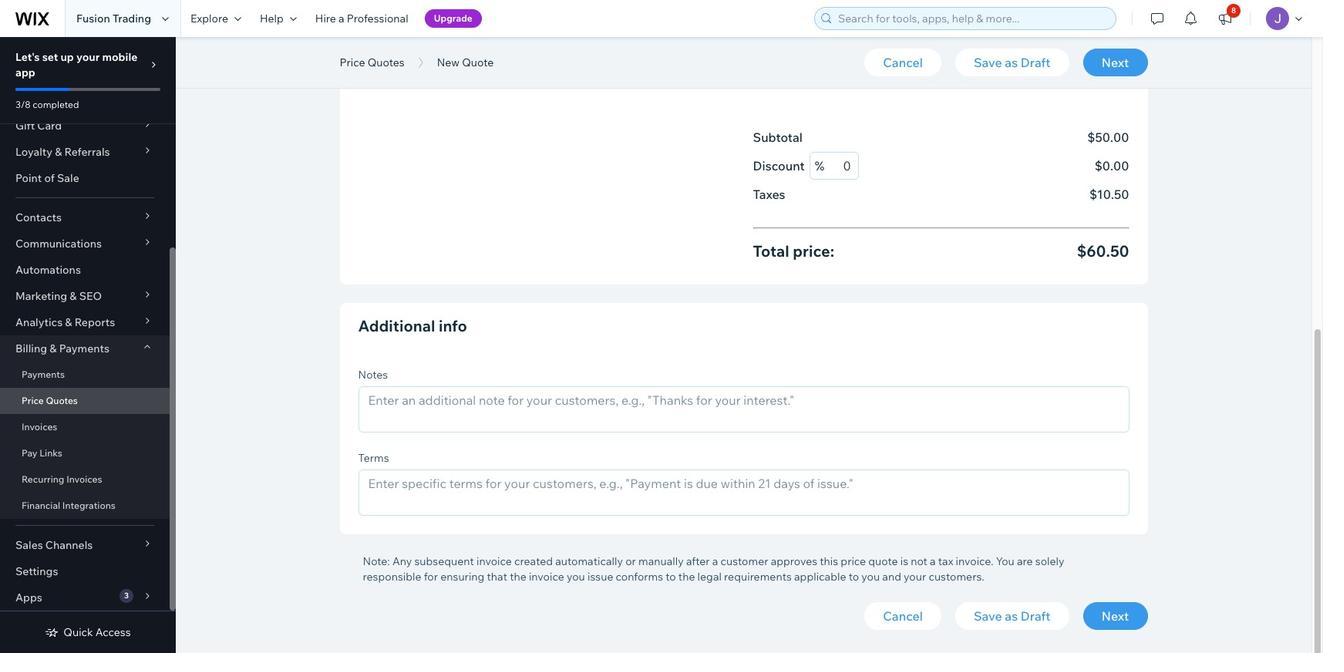 Task type: locate. For each thing, give the bounding box(es) containing it.
quotes down payments link
[[46, 395, 78, 406]]

save for save as draft button associated with first next button
[[974, 55, 1002, 70]]

2 save from the top
[[974, 608, 1002, 624]]

0 vertical spatial cancel
[[883, 55, 923, 70]]

analytics & reports
[[15, 315, 115, 329]]

0 horizontal spatial a
[[339, 12, 344, 25]]

save as draft button down you
[[955, 602, 1069, 630]]

0 vertical spatial save as draft
[[974, 55, 1051, 70]]

additional info
[[358, 316, 467, 335]]

price inside sidebar element
[[22, 395, 44, 406]]

0 vertical spatial save
[[974, 55, 1002, 70]]

save
[[974, 55, 1002, 70], [974, 608, 1002, 624]]

1 vertical spatial save as draft button
[[955, 602, 1069, 630]]

1 vertical spatial price
[[22, 395, 44, 406]]

0 vertical spatial quotes
[[368, 56, 405, 69]]

your down not
[[904, 570, 926, 583]]

1 vertical spatial next
[[1102, 608, 1129, 624]]

0 vertical spatial your
[[76, 50, 100, 64]]

you down automatically
[[567, 570, 585, 583]]

draft for 2nd next button
[[1021, 608, 1051, 624]]

1 as from the top
[[1005, 55, 1018, 70]]

financial integrations
[[22, 500, 116, 511]]

0 vertical spatial next
[[1102, 55, 1129, 70]]

reports
[[75, 315, 115, 329]]

0 vertical spatial price quotes
[[340, 56, 405, 69]]

sales
[[15, 538, 43, 552]]

next button
[[1083, 49, 1148, 76], [1083, 602, 1148, 630]]

1 vertical spatial cancel
[[883, 608, 923, 624]]

to
[[666, 570, 676, 583], [849, 570, 859, 583]]

price
[[841, 554, 866, 568]]

a right hire
[[339, 12, 344, 25]]

0 horizontal spatial to
[[666, 570, 676, 583]]

1 vertical spatial cancel button
[[865, 602, 942, 630]]

requirements
[[724, 570, 792, 583]]

1 vertical spatial draft
[[1021, 608, 1051, 624]]

price:
[[793, 241, 835, 261]]

Search for tools, apps, help & more... field
[[834, 8, 1111, 29]]

payments
[[59, 342, 109, 356], [22, 369, 65, 380]]

price quotes down professional
[[340, 56, 405, 69]]

1 cancel button from the top
[[865, 49, 942, 76]]

0 vertical spatial as
[[1005, 55, 1018, 70]]

1 horizontal spatial price
[[340, 56, 365, 69]]

seo
[[79, 289, 102, 303]]

1 horizontal spatial price quotes
[[340, 56, 405, 69]]

0 horizontal spatial your
[[76, 50, 100, 64]]

analytics & reports button
[[0, 309, 170, 335]]

2 save as draft button from the top
[[955, 602, 1069, 630]]

& left reports
[[65, 315, 72, 329]]

save down search for tools, apps, help & more... field
[[974, 55, 1002, 70]]

1 horizontal spatial to
[[849, 570, 859, 583]]

a
[[339, 12, 344, 25], [712, 554, 718, 568], [930, 554, 936, 568]]

0 vertical spatial cancel button
[[865, 49, 942, 76]]

the
[[510, 570, 527, 583], [679, 570, 695, 583]]

discount
[[753, 158, 805, 174]]

of
[[44, 171, 55, 185]]

created
[[514, 554, 553, 568]]

quick access button
[[45, 625, 131, 639]]

1 horizontal spatial quotes
[[368, 56, 405, 69]]

applicable
[[794, 570, 846, 583]]

price quotes inside price quotes button
[[340, 56, 405, 69]]

this
[[820, 554, 838, 568]]

$10.50
[[1090, 187, 1129, 202]]

a up legal at the right
[[712, 554, 718, 568]]

to down the price
[[849, 570, 859, 583]]

loyalty & referrals
[[15, 145, 110, 159]]

draft down are
[[1021, 608, 1051, 624]]

save as draft button
[[955, 49, 1069, 76], [955, 602, 1069, 630]]

quotes
[[368, 56, 405, 69], [46, 395, 78, 406]]

0 vertical spatial payments
[[59, 342, 109, 356]]

1 vertical spatial save
[[974, 608, 1002, 624]]

loyalty & referrals button
[[0, 139, 170, 165]]

payments inside popup button
[[59, 342, 109, 356]]

add line item
[[386, 61, 456, 74]]

completed
[[33, 99, 79, 110]]

as
[[1005, 55, 1018, 70], [1005, 608, 1018, 624]]

invoice down created
[[529, 570, 564, 583]]

approves
[[771, 554, 818, 568]]

& inside popup button
[[50, 342, 57, 356]]

0 vertical spatial invoice
[[477, 554, 512, 568]]

invoices down pay links 'link'
[[66, 474, 102, 485]]

as down you
[[1005, 608, 1018, 624]]

Terms text field
[[359, 470, 1129, 515]]

quotes left line
[[368, 56, 405, 69]]

0 horizontal spatial you
[[567, 570, 585, 583]]

1 horizontal spatial a
[[712, 554, 718, 568]]

1 vertical spatial payments
[[22, 369, 65, 380]]

save as draft down you
[[974, 608, 1051, 624]]

1 horizontal spatial the
[[679, 570, 695, 583]]

gift card
[[15, 119, 62, 133]]

pay links link
[[0, 440, 170, 467]]

quotes inside sidebar element
[[46, 395, 78, 406]]

0 vertical spatial invoices
[[22, 421, 57, 433]]

payments down billing
[[22, 369, 65, 380]]

1 vertical spatial save as draft
[[974, 608, 1051, 624]]

price inside button
[[340, 56, 365, 69]]

1 save as draft button from the top
[[955, 49, 1069, 76]]

recurring
[[22, 474, 64, 485]]

0 horizontal spatial quotes
[[46, 395, 78, 406]]

2 to from the left
[[849, 570, 859, 583]]

& for billing
[[50, 342, 57, 356]]

1 horizontal spatial you
[[862, 570, 880, 583]]

fusion trading
[[76, 12, 151, 25]]

1 vertical spatial invoices
[[66, 474, 102, 485]]

&
[[55, 145, 62, 159], [70, 289, 77, 303], [65, 315, 72, 329], [50, 342, 57, 356]]

1 vertical spatial invoice
[[529, 570, 564, 583]]

price quotes down payments link
[[22, 395, 78, 406]]

save as draft button down search for tools, apps, help & more... field
[[955, 49, 1069, 76]]

1 horizontal spatial invoices
[[66, 474, 102, 485]]

draft down search for tools, apps, help & more... field
[[1021, 55, 1051, 70]]

2 cancel button from the top
[[865, 602, 942, 630]]

communications button
[[0, 231, 170, 257]]

2 as from the top
[[1005, 608, 1018, 624]]

& right "loyalty"
[[55, 145, 62, 159]]

set
[[42, 50, 58, 64]]

to down manually
[[666, 570, 676, 583]]

price left add
[[340, 56, 365, 69]]

1 vertical spatial price quotes
[[22, 395, 78, 406]]

save down customers.
[[974, 608, 1002, 624]]

your inside the let's set up your mobile app
[[76, 50, 100, 64]]

0 vertical spatial save as draft button
[[955, 49, 1069, 76]]

0 horizontal spatial price
[[22, 395, 44, 406]]

that
[[487, 570, 507, 583]]

marketing
[[15, 289, 67, 303]]

cancel button for save as draft button associated with first next button
[[865, 49, 942, 76]]

as down search for tools, apps, help & more... field
[[1005, 55, 1018, 70]]

& left the seo
[[70, 289, 77, 303]]

& inside dropdown button
[[55, 145, 62, 159]]

as for save as draft button associated with first next button
[[1005, 55, 1018, 70]]

2 save as draft from the top
[[974, 608, 1051, 624]]

next
[[1102, 55, 1129, 70], [1102, 608, 1129, 624]]

1 horizontal spatial invoice
[[529, 570, 564, 583]]

1 horizontal spatial your
[[904, 570, 926, 583]]

& right billing
[[50, 342, 57, 356]]

cancel
[[883, 55, 923, 70], [883, 608, 923, 624]]

item
[[433, 61, 456, 74]]

Notes text field
[[359, 387, 1129, 432]]

price down billing
[[22, 395, 44, 406]]

sales channels button
[[0, 532, 170, 558]]

price quotes inside price quotes link
[[22, 395, 78, 406]]

1 vertical spatial as
[[1005, 608, 1018, 624]]

1 draft from the top
[[1021, 55, 1051, 70]]

marketing & seo button
[[0, 283, 170, 309]]

1 you from the left
[[567, 570, 585, 583]]

0 vertical spatial next button
[[1083, 49, 1148, 76]]

0 vertical spatial price
[[340, 56, 365, 69]]

the right that
[[510, 570, 527, 583]]

the down after
[[679, 570, 695, 583]]

not
[[911, 554, 928, 568]]

None number field
[[825, 153, 854, 179]]

quote
[[869, 554, 898, 568]]

save as draft button for 2nd next button
[[955, 602, 1069, 630]]

2 draft from the top
[[1021, 608, 1051, 624]]

pay
[[22, 447, 37, 459]]

responsible
[[363, 570, 422, 583]]

or
[[626, 554, 636, 568]]

upgrade button
[[425, 9, 482, 28]]

contacts button
[[0, 204, 170, 231]]

1 save from the top
[[974, 55, 1002, 70]]

for
[[424, 570, 438, 583]]

0 horizontal spatial price quotes
[[22, 395, 78, 406]]

1 vertical spatial your
[[904, 570, 926, 583]]

price
[[340, 56, 365, 69], [22, 395, 44, 406]]

save for 2nd next button save as draft button
[[974, 608, 1002, 624]]

invoice up that
[[477, 554, 512, 568]]

integrations
[[62, 500, 116, 511]]

your right up
[[76, 50, 100, 64]]

2 next button from the top
[[1083, 602, 1148, 630]]

0 horizontal spatial invoices
[[22, 421, 57, 433]]

financial
[[22, 500, 60, 511]]

0 vertical spatial draft
[[1021, 55, 1051, 70]]

invoices up pay links
[[22, 421, 57, 433]]

quotes inside button
[[368, 56, 405, 69]]

hire
[[315, 12, 336, 25]]

payments up payments link
[[59, 342, 109, 356]]

you down quote
[[862, 570, 880, 583]]

line
[[409, 61, 431, 74]]

taxes
[[753, 187, 786, 202]]

manually
[[639, 554, 684, 568]]

1 vertical spatial quotes
[[46, 395, 78, 406]]

solely
[[1036, 554, 1065, 568]]

1 next button from the top
[[1083, 49, 1148, 76]]

0 horizontal spatial the
[[510, 570, 527, 583]]

contacts
[[15, 211, 62, 224]]

automations
[[15, 263, 81, 277]]

a left tax
[[930, 554, 936, 568]]

save as draft down search for tools, apps, help & more... field
[[974, 55, 1051, 70]]

1 vertical spatial next button
[[1083, 602, 1148, 630]]

let's
[[15, 50, 40, 64]]



Task type: describe. For each thing, give the bounding box(es) containing it.
hire a professional link
[[306, 0, 418, 37]]

%
[[815, 158, 825, 174]]

1 next from the top
[[1102, 55, 1129, 70]]

payments link
[[0, 362, 170, 388]]

upgrade
[[434, 12, 473, 24]]

analytics
[[15, 315, 63, 329]]

quotes for price quotes link on the left of the page
[[46, 395, 78, 406]]

2 cancel from the top
[[883, 608, 923, 624]]

subsequent
[[414, 554, 474, 568]]

invoices link
[[0, 414, 170, 440]]

notes
[[358, 367, 388, 381]]

note: any subsequent invoice created automatically or manually after a customer approves this price quote is not a tax invoice. you are solely responsible for ensuring that the invoice you issue conforms to the legal requirements applicable to you and your customers.
[[363, 554, 1065, 583]]

recurring invoices
[[22, 474, 102, 485]]

& for loyalty
[[55, 145, 62, 159]]

help button
[[251, 0, 306, 37]]

invoice.
[[956, 554, 994, 568]]

3/8
[[15, 99, 31, 110]]

settings
[[15, 565, 58, 578]]

draft for first next button
[[1021, 55, 1051, 70]]

quick access
[[63, 625, 131, 639]]

price quotes link
[[0, 388, 170, 414]]

& for analytics
[[65, 315, 72, 329]]

as for 2nd next button save as draft button
[[1005, 608, 1018, 624]]

customer
[[721, 554, 769, 568]]

3/8 completed
[[15, 99, 79, 110]]

automatically
[[555, 554, 623, 568]]

recurring invoices link
[[0, 467, 170, 493]]

2 you from the left
[[862, 570, 880, 583]]

price for price quotes link on the left of the page
[[22, 395, 44, 406]]

cancel button for 2nd next button save as draft button
[[865, 602, 942, 630]]

2 next from the top
[[1102, 608, 1129, 624]]

channels
[[45, 538, 93, 552]]

8 button
[[1209, 0, 1242, 37]]

issue
[[588, 570, 613, 583]]

help
[[260, 12, 284, 25]]

gift
[[15, 119, 35, 133]]

professional
[[347, 12, 408, 25]]

add
[[386, 61, 407, 74]]

$50.00
[[1088, 130, 1129, 145]]

fusion
[[76, 12, 110, 25]]

sidebar element
[[0, 0, 176, 653]]

loyalty
[[15, 145, 52, 159]]

1 cancel from the top
[[883, 55, 923, 70]]

1 to from the left
[[666, 570, 676, 583]]

referrals
[[64, 145, 110, 159]]

and
[[883, 570, 902, 583]]

access
[[95, 625, 131, 639]]

& for marketing
[[70, 289, 77, 303]]

tax
[[938, 554, 954, 568]]

total
[[753, 241, 790, 261]]

automations link
[[0, 257, 170, 283]]

point of sale
[[15, 171, 79, 185]]

price quotes button
[[332, 51, 412, 74]]

save as draft button for first next button
[[955, 49, 1069, 76]]

quick
[[63, 625, 93, 639]]

up
[[61, 50, 74, 64]]

add line item button
[[340, 49, 1148, 86]]

invoices inside recurring invoices "link"
[[66, 474, 102, 485]]

billing
[[15, 342, 47, 356]]

billing & payments
[[15, 342, 109, 356]]

is
[[901, 554, 909, 568]]

point
[[15, 171, 42, 185]]

are
[[1017, 554, 1033, 568]]

pay links
[[22, 447, 62, 459]]

additional
[[358, 316, 435, 335]]

2 horizontal spatial a
[[930, 554, 936, 568]]

apps
[[15, 591, 42, 605]]

trading
[[113, 12, 151, 25]]

1 save as draft from the top
[[974, 55, 1051, 70]]

gift card button
[[0, 113, 170, 139]]

note:
[[363, 554, 390, 568]]

billing & payments button
[[0, 335, 170, 362]]

marketing & seo
[[15, 289, 102, 303]]

invoices inside invoices link
[[22, 421, 57, 433]]

0 horizontal spatial invoice
[[477, 554, 512, 568]]

2 the from the left
[[679, 570, 695, 583]]

1 the from the left
[[510, 570, 527, 583]]

sales channels
[[15, 538, 93, 552]]

price for price quotes button
[[340, 56, 365, 69]]

$60.50
[[1077, 241, 1129, 261]]

financial integrations link
[[0, 493, 170, 519]]

price quotes for price quotes link on the left of the page
[[22, 395, 78, 406]]

explore
[[191, 12, 228, 25]]

your inside "note: any subsequent invoice created automatically or manually after a customer approves this price quote is not a tax invoice. you are solely responsible for ensuring that the invoice you issue conforms to the legal requirements applicable to you and your customers."
[[904, 570, 926, 583]]

8
[[1232, 5, 1236, 15]]

mobile
[[102, 50, 138, 64]]

price quotes for price quotes button
[[340, 56, 405, 69]]

you
[[996, 554, 1015, 568]]

card
[[37, 119, 62, 133]]

$0.00
[[1095, 158, 1129, 174]]

settings link
[[0, 558, 170, 585]]

sale
[[57, 171, 79, 185]]

app
[[15, 66, 35, 79]]

info
[[439, 316, 467, 335]]

quotes for price quotes button
[[368, 56, 405, 69]]

let's set up your mobile app
[[15, 50, 138, 79]]

conforms
[[616, 570, 663, 583]]

hire a professional
[[315, 12, 408, 25]]

terms
[[358, 451, 389, 465]]



Task type: vqa. For each thing, say whether or not it's contained in the screenshot.
quote
yes



